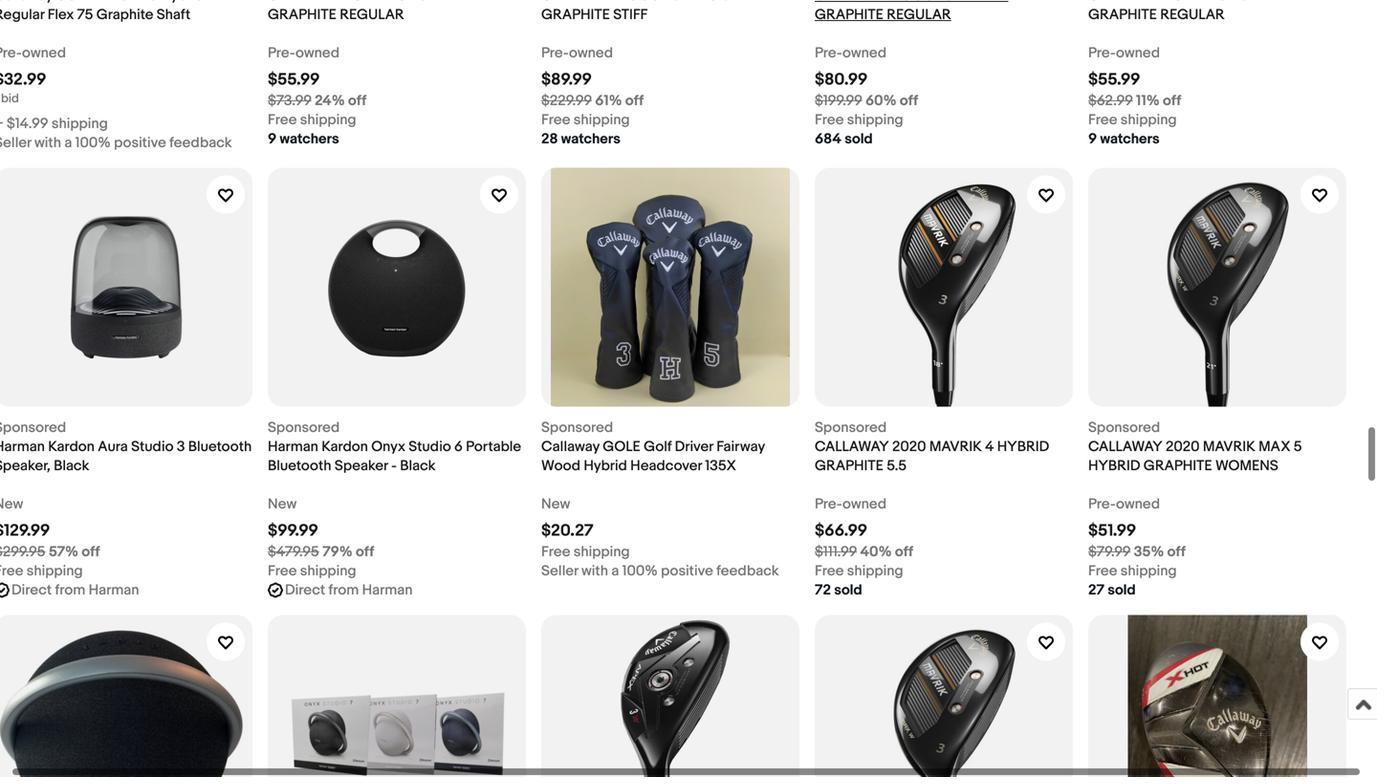 Task type: vqa. For each thing, say whether or not it's contained in the screenshot.
the topmost the Direct
no



Task type: locate. For each thing, give the bounding box(es) containing it.
previous price $199.99 60% off text field
[[815, 91, 918, 111]]

free down $479.95
[[268, 563, 297, 580]]

callaway golf x2 hot+ 5 hybrid regular flex 75 graphite shaft
[[0, 0, 204, 24]]

rogue inside callaway rogue 3 hybrid graphite regular
[[892, 0, 942, 4]]

1 edge from the left
[[378, 0, 416, 4]]

1 horizontal spatial 2020
[[1166, 439, 1200, 456]]

2020 inside sponsored callaway 2020 mavrik max 5 hybrid graphite womens
[[1166, 439, 1200, 456]]

new
[[0, 496, 23, 513], [268, 496, 297, 513], [541, 496, 570, 513]]

kardon up the "speaker"
[[322, 439, 368, 456]]

off right 24%
[[348, 92, 367, 110]]

studio
[[131, 439, 174, 456], [409, 439, 451, 456]]

shipping inside pre-owned $89.99 $229.99 61% off free shipping 28 watchers
[[574, 112, 630, 129]]

off inside pre-owned $51.99 $79.99 35% off free shipping 27 sold
[[1168, 544, 1186, 561]]

0 vertical spatial feedback
[[169, 134, 232, 152]]

edge for pre-owned $55.99 $62.99 11% off free shipping 9 watchers
[[1199, 0, 1237, 4]]

pre- for pre-owned $66.99 $111.99 40% off free shipping 72 sold
[[815, 496, 843, 513]]

previous price $73.99 24% off text field
[[268, 91, 367, 111]]

new $20.27 free shipping seller with a 100% positive feedback
[[541, 496, 779, 580]]

1 horizontal spatial pre-owned text field
[[1089, 495, 1160, 514]]

0 horizontal spatial 9
[[268, 131, 277, 148]]

pre-owned text field for $80.99
[[815, 44, 887, 63]]

free up 684
[[815, 112, 844, 129]]

3 sponsored from the left
[[541, 420, 613, 437]]

pre-owned text field for pre-owned $55.99 $73.99 24% off free shipping 9 watchers
[[268, 44, 340, 63]]

watchers down previous price $229.99 61% off text field at the top left of the page
[[561, 131, 621, 148]]

free inside new $99.99 $479.95 79% off free shipping
[[268, 563, 297, 580]]

Pre-owned text field
[[815, 44, 887, 63], [1089, 495, 1160, 514]]

2 studio from the left
[[409, 439, 451, 456]]

0 vertical spatial hybrid
[[161, 0, 204, 4]]

owned for pre-owned $51.99 $79.99 35% off free shipping 27 sold
[[1116, 496, 1160, 513]]

off inside pre-owned $80.99 $199.99 60% off free shipping 684 sold
[[900, 92, 918, 110]]

graphite inside callaway rogue st pro 3 hybrid graphite stiff
[[541, 6, 610, 24]]

1 horizontal spatial watchers
[[561, 131, 621, 148]]

2020 up 5.5
[[892, 439, 926, 456]]

pre- inside pre-owned $66.99 $111.99 40% off free shipping 72 sold
[[815, 496, 843, 513]]

0 vertical spatial 100%
[[75, 134, 111, 152]]

1 horizontal spatial callaway 2021 edge 5 hybrid graphite regular
[[1089, 0, 1303, 24]]

0 horizontal spatial with
[[34, 134, 61, 152]]

5 inside sponsored callaway 2020 mavrik max 5 hybrid graphite womens
[[1294, 439, 1303, 456]]

3 inside callaway rogue st pro 3 hybrid graphite stiff
[[722, 0, 730, 4]]

owned inside pre-owned $66.99 $111.99 40% off free shipping 72 sold
[[843, 496, 887, 513]]

free up 28
[[541, 112, 571, 129]]

pre- for pre-owned $55.99 $62.99 11% off free shipping 9 watchers
[[1089, 45, 1116, 62]]

0 vertical spatial golf
[[56, 0, 84, 4]]

2 horizontal spatial watchers
[[1101, 131, 1160, 148]]

watchers for pre-owned $55.99 $62.99 11% off free shipping 9 watchers
[[1101, 131, 1160, 148]]

2 horizontal spatial new
[[541, 496, 570, 513]]

1 vertical spatial bluetooth
[[268, 458, 331, 475]]

3 new from the left
[[541, 496, 570, 513]]

0 horizontal spatial direct
[[11, 582, 52, 599]]

pre-owned text field up $80.99 on the right top
[[815, 44, 887, 63]]

hybrid inside the sponsored callaway gole golf driver fairway wood hybrid headcover 135x
[[584, 458, 627, 475]]

1 horizontal spatial rogue
[[892, 0, 942, 4]]

$73.99
[[268, 92, 312, 110]]

Free shipping text field
[[815, 111, 904, 130], [1089, 111, 1177, 130], [541, 543, 630, 562]]

2 sponsored from the left
[[268, 420, 340, 437]]

sponsored inside sponsored harman kardon aura studio 3 bluetooth speaker, black
[[0, 420, 66, 437]]

sponsored text field for $129.99
[[0, 419, 66, 438]]

9 down '$62.99'
[[1089, 131, 1097, 148]]

harman
[[0, 439, 45, 456], [268, 439, 318, 456], [89, 582, 139, 599], [362, 582, 413, 599]]

owned inside pre-owned $32.99
[[22, 45, 66, 62]]

-
[[391, 458, 397, 475]]

callaway inside callaway rogue st pro 3 hybrid graphite stiff
[[541, 0, 616, 4]]

2 horizontal spatial new text field
[[541, 495, 570, 514]]

1 vertical spatial positive
[[661, 563, 713, 580]]

1 new text field from the left
[[0, 495, 23, 514]]

mavrik inside sponsored callaway 2020 mavrik max 5 hybrid graphite womens
[[1203, 439, 1256, 456]]

0 horizontal spatial mavrik
[[930, 439, 982, 456]]

new text field up the "$99.99" text field
[[268, 495, 297, 514]]

$129.99 text field
[[0, 521, 50, 542]]

free shipping text field down $20.27
[[541, 543, 630, 562]]

sold inside pre-owned $66.99 $111.99 40% off free shipping 72 sold
[[834, 582, 863, 599]]

1 horizontal spatial feedback
[[717, 563, 779, 580]]

1 horizontal spatial $55.99
[[1089, 70, 1141, 90]]

pre- inside pre-owned $80.99 $199.99 60% off free shipping 684 sold
[[815, 45, 843, 62]]

$32.99 text field
[[0, 70, 46, 90]]

new inside 'new $129.99 $299.95 57% off free shipping'
[[0, 496, 23, 513]]

new inside new $99.99 $479.95 79% off free shipping
[[268, 496, 297, 513]]

1 direct from harman text field from the left
[[11, 581, 139, 600]]

0 horizontal spatial free shipping text field
[[541, 543, 630, 562]]

1 mavrik from the left
[[930, 439, 982, 456]]

100%
[[75, 134, 111, 152], [622, 563, 658, 580]]

0 horizontal spatial callaway 2021 edge 5 hybrid graphite regular
[[268, 0, 483, 24]]

1 vertical spatial 100%
[[622, 563, 658, 580]]

0 vertical spatial positive
[[114, 134, 166, 152]]

free inside pre-owned $51.99 $79.99 35% off free shipping 27 sold
[[1089, 563, 1118, 580]]

pre- up '$62.99'
[[1089, 45, 1116, 62]]

2 $55.99 text field from the left
[[1089, 70, 1141, 90]]

direct from harman down 79%
[[285, 582, 413, 599]]

black right "speaker,"
[[54, 458, 89, 475]]

1 horizontal spatial kardon
[[322, 439, 368, 456]]

1 sponsored text field from the left
[[0, 419, 66, 438]]

off for pre-owned $55.99 $73.99 24% off free shipping 9 watchers
[[348, 92, 367, 110]]

0 vertical spatial pre-owned text field
[[815, 44, 887, 63]]

1 horizontal spatial 3
[[722, 0, 730, 4]]

shipping down 60% on the top right
[[847, 112, 904, 129]]

direct down $479.95
[[285, 582, 325, 599]]

speaker,
[[0, 458, 50, 475]]

kardon inside sponsored harman kardon onyx studio 6 portable bluetooth speaker - black
[[322, 439, 368, 456]]

1 new from the left
[[0, 496, 23, 513]]

2 kardon from the left
[[322, 439, 368, 456]]

1 direct from harman from the left
[[11, 582, 139, 599]]

sponsored text field up the "speaker"
[[268, 419, 340, 438]]

new text field up $129.99 text box
[[0, 495, 23, 514]]

hybrid
[[431, 0, 483, 4], [733, 0, 786, 4], [957, 0, 1009, 4], [1251, 0, 1303, 4], [998, 439, 1050, 456], [1089, 458, 1141, 475]]

hybrid
[[161, 0, 204, 4], [584, 458, 627, 475]]

sponsored for $99.99
[[268, 420, 340, 437]]

$111.99
[[815, 544, 857, 561]]

free
[[268, 112, 297, 129], [541, 112, 571, 129], [815, 112, 844, 129], [1089, 112, 1118, 129], [541, 544, 571, 561], [0, 563, 23, 580], [268, 563, 297, 580], [815, 563, 844, 580], [1089, 563, 1118, 580]]

mavrik
[[930, 439, 982, 456], [1203, 439, 1256, 456]]

1 regular from the left
[[340, 6, 404, 24]]

1 horizontal spatial $55.99 text field
[[1089, 70, 1141, 90]]

sponsored inside sponsored harman kardon onyx studio 6 portable bluetooth speaker - black
[[268, 420, 340, 437]]

1 studio from the left
[[131, 439, 174, 456]]

0 horizontal spatial 3
[[177, 439, 185, 456]]

2 mavrik from the left
[[1203, 439, 1256, 456]]

pre- inside pre-owned $51.99 $79.99 35% off free shipping 27 sold
[[1089, 496, 1116, 513]]

1 $55.99 text field from the left
[[268, 70, 320, 90]]

$99.99 text field
[[268, 521, 318, 542]]

seller
[[0, 134, 31, 152], [541, 563, 578, 580]]

0 horizontal spatial regular
[[340, 6, 404, 24]]

free up 72
[[815, 563, 844, 580]]

1 horizontal spatial 9
[[1089, 131, 1097, 148]]

sponsored inside the sponsored callaway gole golf driver fairway wood hybrid headcover 135x
[[541, 420, 613, 437]]

$89.99 text field
[[541, 70, 592, 90]]

sponsored for $51.99
[[1089, 420, 1161, 437]]

35%
[[1134, 544, 1165, 561]]

2 watchers from the left
[[561, 131, 621, 148]]

pre- for pre-owned $89.99 $229.99 61% off free shipping 28 watchers
[[541, 45, 569, 62]]

rogue inside callaway rogue st pro 3 hybrid graphite stiff
[[619, 0, 668, 4]]

pre- up $66.99 text field
[[815, 496, 843, 513]]

1 sponsored from the left
[[0, 420, 66, 437]]

0 horizontal spatial from
[[55, 582, 85, 599]]

pre- for pre-owned $51.99 $79.99 35% off free shipping 27 sold
[[1089, 496, 1116, 513]]

callaway rogue 3 hybrid graphite regular
[[815, 0, 1009, 24]]

pre-owned text field up previous price $62.99 11% off text box
[[1089, 44, 1160, 63]]

free inside 'new $129.99 $299.95 57% off free shipping'
[[0, 563, 23, 580]]

positive inside + $14.99 shipping seller with a 100% positive feedback
[[114, 134, 166, 152]]

3 watchers from the left
[[1101, 131, 1160, 148]]

Direct from Harman text field
[[11, 581, 139, 600], [285, 581, 413, 600]]

shipping up seller with a 100% positive feedback text field at the left of the page
[[52, 115, 108, 133]]

1 vertical spatial callaway
[[541, 439, 600, 456]]

1 2020 from the left
[[892, 439, 926, 456]]

1 vertical spatial pre-owned text field
[[1089, 495, 1160, 514]]

free inside pre-owned $89.99 $229.99 61% off free shipping 28 watchers
[[541, 112, 571, 129]]

pre-owned $66.99 $111.99 40% off free shipping 72 sold
[[815, 496, 914, 599]]

28 watchers text field
[[541, 130, 621, 149]]

5 sponsored from the left
[[1089, 420, 1161, 437]]

0 horizontal spatial sponsored text field
[[815, 419, 887, 438]]

golf
[[56, 0, 84, 4], [644, 439, 672, 456]]

harman up the "$99.99" text field
[[268, 439, 318, 456]]

callaway 2021 edge 5 hybrid graphite regular for pre-owned $55.99 $62.99 11% off free shipping 9 watchers
[[1089, 0, 1303, 24]]

mavrik left 4
[[930, 439, 982, 456]]

mavrik up womens
[[1203, 439, 1256, 456]]

free for pre-owned $89.99 $229.99 61% off free shipping 28 watchers
[[541, 112, 571, 129]]

9 for pre-owned $55.99 $73.99 24% off free shipping 9 watchers
[[268, 131, 277, 148]]

0 vertical spatial a
[[64, 134, 72, 152]]

2021 for pre-owned $55.99 $73.99 24% off free shipping 9 watchers
[[345, 0, 375, 4]]

0 horizontal spatial bluetooth
[[188, 439, 252, 456]]

watchers down previous price $73.99 24% off "text box"
[[280, 131, 339, 148]]

1 horizontal spatial 2021
[[1166, 0, 1196, 4]]

3 sponsored text field from the left
[[541, 419, 613, 438]]

owned for pre-owned $32.99
[[22, 45, 66, 62]]

sponsored harman kardon onyx studio 6 portable bluetooth speaker - black
[[268, 420, 521, 475]]

off right the 61%
[[626, 92, 644, 110]]

1 horizontal spatial studio
[[409, 439, 451, 456]]

1 horizontal spatial direct from harman
[[285, 582, 413, 599]]

direct
[[11, 582, 52, 599], [285, 582, 325, 599]]

owned up $51.99
[[1116, 496, 1160, 513]]

graphite
[[268, 6, 337, 24], [541, 6, 610, 24], [815, 6, 884, 24], [1089, 6, 1157, 24], [815, 458, 884, 475], [1144, 458, 1213, 475]]

gole
[[603, 439, 641, 456]]

free down '$62.99'
[[1089, 112, 1118, 129]]

fairway
[[717, 439, 765, 456]]

callaway inside callaway rogue 3 hybrid graphite regular
[[815, 0, 889, 4]]

new up the "$99.99" text field
[[268, 496, 297, 513]]

shaft
[[157, 6, 191, 24]]

pre- inside the pre-owned $55.99 $73.99 24% off free shipping 9 watchers
[[268, 45, 296, 62]]

callaway 2021 edge 5 hybrid graphite regular
[[268, 0, 483, 24], [1089, 0, 1303, 24]]

0 horizontal spatial rogue
[[619, 0, 668, 4]]

1 horizontal spatial edge
[[1199, 0, 1237, 4]]

Sponsored text field
[[815, 419, 887, 438], [1089, 419, 1161, 438]]

bluetooth
[[188, 439, 252, 456], [268, 458, 331, 475]]

owned up $80.99 on the right top
[[843, 45, 887, 62]]

previous price $229.99 61% off text field
[[541, 91, 644, 111]]

1 2021 from the left
[[345, 0, 375, 4]]

0 horizontal spatial direct from harman text field
[[11, 581, 139, 600]]

from down 57%
[[55, 582, 85, 599]]

owned inside pre-owned $55.99 $62.99 11% off free shipping 9 watchers
[[1116, 45, 1160, 62]]

0 horizontal spatial new
[[0, 496, 23, 513]]

hybrid inside callaway golf x2 hot+ 5 hybrid regular flex 75 graphite shaft
[[161, 0, 204, 4]]

0 horizontal spatial hybrid
[[161, 0, 204, 4]]

off for pre-owned $51.99 $79.99 35% off free shipping 27 sold
[[1168, 544, 1186, 561]]

$55.99 up $73.99
[[268, 70, 320, 90]]

2 edge from the left
[[1199, 0, 1237, 4]]

2 from from the left
[[329, 582, 359, 599]]

direct from harman text field for $129.99
[[11, 581, 139, 600]]

1 horizontal spatial black
[[400, 458, 436, 475]]

0 horizontal spatial new text field
[[0, 495, 23, 514]]

regular for pre-owned $55.99 $73.99 24% off free shipping 9 watchers
[[340, 6, 404, 24]]

pre- inside pre-owned $89.99 $229.99 61% off free shipping 28 watchers
[[541, 45, 569, 62]]

72
[[815, 582, 831, 599]]

1 $55.99 from the left
[[268, 70, 320, 90]]

graphite up $80.99 on the right top
[[815, 6, 884, 24]]

seller inside + $14.99 shipping seller with a 100% positive feedback
[[0, 134, 31, 152]]

callaway up stiff
[[541, 0, 616, 4]]

off right 60% on the top right
[[900, 92, 918, 110]]

watchers
[[280, 131, 339, 148], [561, 131, 621, 148], [1101, 131, 1160, 148]]

seller down $20.27
[[541, 563, 578, 580]]

0 horizontal spatial seller
[[0, 134, 31, 152]]

$55.99 text field for pre-owned $55.99 $73.99 24% off free shipping 9 watchers
[[268, 70, 320, 90]]

positive
[[114, 134, 166, 152], [661, 563, 713, 580]]

0 horizontal spatial $55.99 text field
[[268, 70, 320, 90]]

free shipping text field down 11%
[[1089, 111, 1177, 130]]

0 horizontal spatial studio
[[131, 439, 174, 456]]

2 direct from harman text field from the left
[[285, 581, 413, 600]]

0 horizontal spatial $55.99
[[268, 70, 320, 90]]

2 9 from the left
[[1089, 131, 1097, 148]]

with down + $14.99 shipping text box
[[34, 134, 61, 152]]

2 new from the left
[[268, 496, 297, 513]]

new up $129.99 text box
[[0, 496, 23, 513]]

0 horizontal spatial edge
[[378, 0, 416, 4]]

$199.99
[[815, 92, 862, 110]]

pre- up $32.99 text box
[[0, 45, 22, 62]]

free inside pre-owned $80.99 $199.99 60% off free shipping 684 sold
[[815, 112, 844, 129]]

9 watchers text field
[[1089, 130, 1160, 149]]

graphite left womens
[[1144, 458, 1213, 475]]

pre- up $80.99 text box at the right of page
[[815, 45, 843, 62]]

1 horizontal spatial free shipping text field
[[815, 111, 904, 130]]

2 direct from harman from the left
[[285, 582, 413, 599]]

4
[[985, 439, 994, 456]]

0 horizontal spatial sponsored text field
[[0, 419, 66, 438]]

Free shipping text field
[[268, 111, 356, 130], [541, 111, 630, 130], [0, 562, 83, 581], [268, 562, 356, 581], [815, 562, 904, 581], [1089, 562, 1177, 581]]

previous price $479.95 79% off text field
[[268, 543, 374, 562]]

pre-
[[0, 45, 22, 62], [268, 45, 296, 62], [541, 45, 569, 62], [815, 45, 843, 62], [1089, 45, 1116, 62], [815, 496, 843, 513], [1089, 496, 1116, 513]]

sponsored harman kardon aura studio 3 bluetooth speaker, black
[[0, 420, 252, 475]]

3
[[722, 0, 730, 4], [945, 0, 953, 4], [177, 439, 185, 456]]

3 new text field from the left
[[541, 495, 570, 514]]

Sponsored text field
[[0, 419, 66, 438], [268, 419, 340, 438], [541, 419, 613, 438]]

2020
[[892, 439, 926, 456], [1166, 439, 1200, 456]]

mavrik inside sponsored callaway 2020 mavrik 4 hybrid graphite 5.5
[[930, 439, 982, 456]]

direct from harman
[[11, 582, 139, 599], [285, 582, 413, 599]]

off inside pre-owned $89.99 $229.99 61% off free shipping 28 watchers
[[626, 92, 644, 110]]

$32.99
[[0, 70, 46, 90]]

shipping down 35% on the bottom of page
[[1121, 563, 1177, 580]]

a
[[64, 134, 72, 152], [612, 563, 619, 580]]

shipping inside the pre-owned $55.99 $73.99 24% off free shipping 9 watchers
[[300, 112, 356, 129]]

1 horizontal spatial 100%
[[622, 563, 658, 580]]

direct from harman text field down 79%
[[285, 581, 413, 600]]

direct down $299.95
[[11, 582, 52, 599]]

callaway up $51.99
[[1089, 439, 1163, 456]]

1 horizontal spatial a
[[612, 563, 619, 580]]

2 rogue from the left
[[892, 0, 942, 4]]

free down $299.95
[[0, 563, 23, 580]]

wood
[[541, 458, 581, 475]]

100% inside new $20.27 free shipping seller with a 100% positive feedback
[[622, 563, 658, 580]]

2021 for pre-owned $55.99 $62.99 11% off free shipping 9 watchers
[[1166, 0, 1196, 4]]

0 horizontal spatial pre-owned text field
[[815, 44, 887, 63]]

new $99.99 $479.95 79% off free shipping
[[268, 496, 374, 580]]

free inside pre-owned $66.99 $111.99 40% off free shipping 72 sold
[[815, 563, 844, 580]]

2 callaway 2021 edge 5 hybrid graphite regular from the left
[[1089, 0, 1303, 24]]

1 horizontal spatial new text field
[[268, 495, 297, 514]]

1 horizontal spatial hybrid
[[584, 458, 627, 475]]

owned up previous price $62.99 11% off text box
[[1116, 45, 1160, 62]]

0 horizontal spatial feedback
[[169, 134, 232, 152]]

$55.99 text field up $73.99
[[268, 70, 320, 90]]

sold right 72
[[834, 582, 863, 599]]

free inside the pre-owned $55.99 $73.99 24% off free shipping 9 watchers
[[268, 112, 297, 129]]

pre-owned $55.99 $62.99 11% off free shipping 9 watchers
[[1089, 45, 1182, 148]]

speaker
[[335, 458, 388, 475]]

5
[[149, 0, 157, 4], [419, 0, 427, 4], [1240, 0, 1248, 4], [1294, 439, 1303, 456]]

feedback
[[169, 134, 232, 152], [717, 563, 779, 580]]

1 direct from the left
[[11, 582, 52, 599]]

1 vertical spatial hybrid
[[584, 458, 627, 475]]

9 down $73.99
[[268, 131, 277, 148]]

1 horizontal spatial regular
[[887, 6, 952, 24]]

sponsored for $66.99
[[815, 420, 887, 437]]

1 horizontal spatial with
[[582, 563, 608, 580]]

1 horizontal spatial seller
[[541, 563, 578, 580]]

shipping down 11%
[[1121, 112, 1177, 129]]

2020 left max
[[1166, 439, 1200, 456]]

None text field
[[0, 91, 19, 106]]

2 sponsored text field from the left
[[268, 419, 340, 438]]

pre- up "$89.99"
[[541, 45, 569, 62]]

black right -
[[400, 458, 436, 475]]

seller inside new $20.27 free shipping seller with a 100% positive feedback
[[541, 563, 578, 580]]

off inside the pre-owned $55.99 $73.99 24% off free shipping 9 watchers
[[348, 92, 367, 110]]

kardon
[[48, 439, 95, 456], [322, 439, 368, 456]]

free down $73.99
[[268, 112, 297, 129]]

free shipping text field for $129.99
[[0, 562, 83, 581]]

0 horizontal spatial watchers
[[280, 131, 339, 148]]

owned
[[22, 45, 66, 62], [296, 45, 340, 62], [569, 45, 613, 62], [843, 45, 887, 62], [1116, 45, 1160, 62], [843, 496, 887, 513], [1116, 496, 1160, 513]]

1 black from the left
[[54, 458, 89, 475]]

Pre-owned text field
[[0, 44, 66, 63], [268, 44, 340, 63], [541, 44, 613, 63], [1089, 44, 1160, 63], [815, 495, 887, 514]]

24%
[[315, 92, 345, 110]]

callaway up the pre-owned $55.99 $73.99 24% off free shipping 9 watchers
[[268, 0, 342, 4]]

off inside 'new $129.99 $299.95 57% off free shipping'
[[82, 544, 100, 561]]

pre- inside pre-owned $55.99 $62.99 11% off free shipping 9 watchers
[[1089, 45, 1116, 62]]

2 horizontal spatial sponsored text field
[[541, 419, 613, 438]]

$66.99
[[815, 521, 868, 542]]

0 vertical spatial bluetooth
[[188, 439, 252, 456]]

sponsored callaway gole golf driver fairway wood hybrid headcover 135x
[[541, 420, 765, 475]]

harman down 'previous price $479.95 79% off' "text field"
[[362, 582, 413, 599]]

pre-owned text field for pre-owned $89.99 $229.99 61% off free shipping 28 watchers
[[541, 44, 613, 63]]

from down 79%
[[329, 582, 359, 599]]

1 horizontal spatial positive
[[661, 563, 713, 580]]

0 horizontal spatial golf
[[56, 0, 84, 4]]

free shipping text field down 40%
[[815, 562, 904, 581]]

pre-owned text field for pre-owned $55.99 $62.99 11% off free shipping 9 watchers
[[1089, 44, 1160, 63]]

0 horizontal spatial 100%
[[75, 134, 111, 152]]

callaway
[[0, 0, 53, 4], [541, 439, 600, 456]]

shipping down 24%
[[300, 112, 356, 129]]

2 horizontal spatial free shipping text field
[[1089, 111, 1177, 130]]

watchers inside pre-owned $89.99 $229.99 61% off free shipping 28 watchers
[[561, 131, 621, 148]]

watchers down previous price $62.99 11% off text box
[[1101, 131, 1160, 148]]

direct from harman down 57%
[[11, 582, 139, 599]]

sponsored
[[0, 420, 66, 437], [268, 420, 340, 437], [541, 420, 613, 437], [815, 420, 887, 437], [1089, 420, 1161, 437]]

graphite
[[96, 6, 153, 24]]

free for pre-owned $55.99 $62.99 11% off free shipping 9 watchers
[[1089, 112, 1118, 129]]

free shipping text field down 35% on the bottom of page
[[1089, 562, 1177, 581]]

$55.99
[[268, 70, 320, 90], [1089, 70, 1141, 90]]

1 vertical spatial golf
[[644, 439, 672, 456]]

1 horizontal spatial from
[[329, 582, 359, 599]]

1 callaway 2021 edge 5 hybrid graphite regular from the left
[[268, 0, 483, 24]]

28
[[541, 131, 558, 148]]

studio inside sponsored harman kardon aura studio 3 bluetooth speaker, black
[[131, 439, 174, 456]]

off inside pre-owned $55.99 $62.99 11% off free shipping 9 watchers
[[1163, 92, 1182, 110]]

edge for pre-owned $55.99 $73.99 24% off free shipping 9 watchers
[[378, 0, 416, 4]]

pre- inside pre-owned $32.99
[[0, 45, 22, 62]]

1 horizontal spatial callaway
[[541, 439, 600, 456]]

new up $20.27 "text field"
[[541, 496, 570, 513]]

pre- up $51.99
[[1089, 496, 1116, 513]]

off
[[348, 92, 367, 110], [626, 92, 644, 110], [900, 92, 918, 110], [1163, 92, 1182, 110], [82, 544, 100, 561], [356, 544, 374, 561], [895, 544, 914, 561], [1168, 544, 1186, 561]]

direct for $129.99
[[11, 582, 52, 599]]

owned inside the pre-owned $55.99 $73.99 24% off free shipping 9 watchers
[[296, 45, 340, 62]]

sponsored inside sponsored callaway 2020 mavrik 4 hybrid graphite 5.5
[[815, 420, 887, 437]]

1 horizontal spatial golf
[[644, 439, 672, 456]]

$55.99 inside the pre-owned $55.99 $73.99 24% off free shipping 9 watchers
[[268, 70, 320, 90]]

sold inside pre-owned $80.99 $199.99 60% off free shipping 684 sold
[[845, 131, 873, 148]]

sold right '27'
[[1108, 582, 1136, 599]]

1 vertical spatial seller
[[541, 563, 578, 580]]

0 horizontal spatial kardon
[[48, 439, 95, 456]]

graphite left stiff
[[541, 6, 610, 24]]

1 from from the left
[[55, 582, 85, 599]]

free for pre-owned $51.99 $79.99 35% off free shipping 27 sold
[[1089, 563, 1118, 580]]

1 horizontal spatial sponsored text field
[[268, 419, 340, 438]]

regular
[[340, 6, 404, 24], [887, 6, 952, 24], [1161, 6, 1225, 24]]

$55.99 text field
[[268, 70, 320, 90], [1089, 70, 1141, 90]]

golf up headcover
[[644, 439, 672, 456]]

4 sponsored from the left
[[815, 420, 887, 437]]

callaway inside sponsored callaway 2020 mavrik 4 hybrid graphite 5.5
[[815, 439, 889, 456]]

1 horizontal spatial direct
[[285, 582, 325, 599]]

sponsored text field for $51.99
[[1089, 419, 1161, 438]]

harman inside sponsored harman kardon aura studio 3 bluetooth speaker, black
[[0, 439, 45, 456]]

+ $14.99 shipping text field
[[0, 114, 108, 134]]

kardon inside sponsored harman kardon aura studio 3 bluetooth speaker, black
[[48, 439, 95, 456]]

$51.99 text field
[[1089, 521, 1137, 542]]

27 sold text field
[[1089, 581, 1136, 600]]

direct from harman text field for $99.99
[[285, 581, 413, 600]]

callaway up wood
[[541, 439, 600, 456]]

callaway up regular
[[0, 0, 53, 4]]

callaway inside sponsored callaway 2020 mavrik max 5 hybrid graphite womens
[[1089, 439, 1163, 456]]

watchers inside pre-owned $55.99 $62.99 11% off free shipping 9 watchers
[[1101, 131, 1160, 148]]

$55.99 inside pre-owned $55.99 $62.99 11% off free shipping 9 watchers
[[1089, 70, 1141, 90]]

Seller with a 100% positive feedback text field
[[541, 562, 779, 581]]

1 horizontal spatial bluetooth
[[268, 458, 331, 475]]

sponsored inside sponsored callaway 2020 mavrik max 5 hybrid graphite womens
[[1089, 420, 1161, 437]]

2 $55.99 from the left
[[1089, 70, 1141, 90]]

sponsored text field up wood
[[541, 419, 613, 438]]

pre- for pre-owned $32.99
[[0, 45, 22, 62]]

golf inside the sponsored callaway gole golf driver fairway wood hybrid headcover 135x
[[644, 439, 672, 456]]

0 vertical spatial seller
[[0, 134, 31, 152]]

27
[[1089, 582, 1105, 599]]

callaway
[[268, 0, 342, 4], [541, 0, 616, 4], [815, 0, 889, 4], [1089, 0, 1163, 4], [815, 439, 889, 456], [1089, 439, 1163, 456]]

0 horizontal spatial positive
[[114, 134, 166, 152]]

$55.99 up '$62.99'
[[1089, 70, 1141, 90]]

sold
[[845, 131, 873, 148], [834, 582, 863, 599], [1108, 582, 1136, 599]]

sold right 684
[[845, 131, 873, 148]]

a inside new $20.27 free shipping seller with a 100% positive feedback
[[612, 563, 619, 580]]

0 vertical spatial callaway
[[0, 0, 53, 4]]

3 inside callaway rogue 3 hybrid graphite regular
[[945, 0, 953, 4]]

2 sponsored text field from the left
[[1089, 419, 1161, 438]]

1 vertical spatial with
[[582, 563, 608, 580]]

2 direct from the left
[[285, 582, 325, 599]]

graphite inside callaway rogue 3 hybrid graphite regular
[[815, 6, 884, 24]]

6
[[454, 439, 463, 456]]

0 horizontal spatial callaway
[[0, 0, 53, 4]]

regular
[[0, 6, 44, 24]]

0 horizontal spatial direct from harman
[[11, 582, 139, 599]]

off right 57%
[[82, 544, 100, 561]]

sold for $66.99
[[834, 582, 863, 599]]

owned up $66.99
[[843, 496, 887, 513]]

callaway for pre-owned $89.99 $229.99 61% off free shipping 28 watchers
[[541, 0, 616, 4]]

off right 79%
[[356, 544, 374, 561]]

0 horizontal spatial 2021
[[345, 0, 375, 4]]

2 2020 from the left
[[1166, 439, 1200, 456]]

1 vertical spatial a
[[612, 563, 619, 580]]

3 regular from the left
[[1161, 6, 1225, 24]]

2 new text field from the left
[[268, 495, 297, 514]]

owned inside pre-owned $51.99 $79.99 35% off free shipping 27 sold
[[1116, 496, 1160, 513]]

owned up previous price $73.99 24% off "text box"
[[296, 45, 340, 62]]

5 inside callaway golf x2 hot+ 5 hybrid regular flex 75 graphite shaft
[[149, 0, 157, 4]]

new $129.99 $299.95 57% off free shipping
[[0, 496, 100, 580]]

pre-owned $55.99 $73.99 24% off free shipping 9 watchers
[[268, 45, 367, 148]]

1 kardon from the left
[[48, 439, 95, 456]]

owned inside pre-owned $80.99 $199.99 60% off free shipping 684 sold
[[843, 45, 887, 62]]

studio right aura
[[131, 439, 174, 456]]

684 sold text field
[[815, 130, 873, 149]]

1 horizontal spatial new
[[268, 496, 297, 513]]

owned for pre-owned $55.99 $73.99 24% off free shipping 9 watchers
[[296, 45, 340, 62]]

1 watchers from the left
[[280, 131, 339, 148]]

1 9 from the left
[[268, 131, 277, 148]]

New text field
[[0, 495, 23, 514], [268, 495, 297, 514], [541, 495, 570, 514]]

1 vertical spatial feedback
[[717, 563, 779, 580]]

shipping
[[300, 112, 356, 129], [574, 112, 630, 129], [847, 112, 904, 129], [1121, 112, 1177, 129], [52, 115, 108, 133], [574, 544, 630, 561], [27, 563, 83, 580], [300, 563, 356, 580], [847, 563, 904, 580], [1121, 563, 1177, 580]]

free for pre-owned $66.99 $111.99 40% off free shipping 72 sold
[[815, 563, 844, 580]]

callaway for pre-owned $55.99 $73.99 24% off free shipping 9 watchers
[[268, 0, 342, 4]]

free up '27'
[[1089, 563, 1118, 580]]

$80.99
[[815, 70, 868, 90]]

edge
[[378, 0, 416, 4], [1199, 0, 1237, 4]]

bluetooth inside sponsored harman kardon aura studio 3 bluetooth speaker, black
[[188, 439, 252, 456]]

pre- for pre-owned $80.99 $199.99 60% off free shipping 684 sold
[[815, 45, 843, 62]]

9 inside the pre-owned $55.99 $73.99 24% off free shipping 9 watchers
[[268, 131, 277, 148]]

callaway for pre-owned $80.99 $199.99 60% off free shipping 684 sold
[[815, 0, 889, 4]]

1 horizontal spatial direct from harman text field
[[285, 581, 413, 600]]

harman up "speaker,"
[[0, 439, 45, 456]]

1 horizontal spatial sponsored text field
[[1089, 419, 1161, 438]]

from
[[55, 582, 85, 599], [329, 582, 359, 599]]

shipping down previous price $299.95 57% off text field
[[27, 563, 83, 580]]

hybrid inside callaway rogue 3 hybrid graphite regular
[[957, 0, 1009, 4]]

1 horizontal spatial mavrik
[[1203, 439, 1256, 456]]

2 horizontal spatial regular
[[1161, 6, 1225, 24]]

graphite left 5.5
[[815, 458, 884, 475]]

shipping down 'previous price $479.95 79% off' "text field"
[[300, 563, 356, 580]]

0 horizontal spatial 2020
[[892, 439, 926, 456]]

2 2021 from the left
[[1166, 0, 1196, 4]]

0 vertical spatial with
[[34, 134, 61, 152]]

hybrid down gole
[[584, 458, 627, 475]]

direct from harman text field down 57%
[[11, 581, 139, 600]]

callaway up pre-owned $55.99 $62.99 11% off free shipping 9 watchers
[[1089, 0, 1163, 4]]

1 rogue from the left
[[619, 0, 668, 4]]

2 black from the left
[[400, 458, 436, 475]]

0 horizontal spatial black
[[54, 458, 89, 475]]

2020 inside sponsored callaway 2020 mavrik 4 hybrid graphite 5.5
[[892, 439, 926, 456]]

shipping inside pre-owned $51.99 $79.99 35% off free shipping 27 sold
[[1121, 563, 1177, 580]]

2021
[[345, 0, 375, 4], [1166, 0, 1196, 4]]

free shipping text field down $199.99
[[815, 111, 904, 130]]

golf up flex
[[56, 0, 84, 4]]

seller down $14.99
[[0, 134, 31, 152]]

from for $129.99
[[55, 582, 85, 599]]

free inside pre-owned $55.99 $62.99 11% off free shipping 9 watchers
[[1089, 112, 1118, 129]]

2 regular from the left
[[887, 6, 952, 24]]

studio left 6
[[409, 439, 451, 456]]

with
[[34, 134, 61, 152], [582, 563, 608, 580]]

off right 11%
[[1163, 92, 1182, 110]]

0 horizontal spatial a
[[64, 134, 72, 152]]

2 horizontal spatial 3
[[945, 0, 953, 4]]

1 sponsored text field from the left
[[815, 419, 887, 438]]

free shipping text field down $229.99
[[541, 111, 630, 130]]

hybrid up shaft
[[161, 0, 204, 4]]



Task type: describe. For each thing, give the bounding box(es) containing it.
pre-owned text field for $51.99
[[1089, 495, 1160, 514]]

feedback inside + $14.99 shipping seller with a 100% positive feedback
[[169, 134, 232, 152]]

watchers for pre-owned $89.99 $229.99 61% off free shipping 28 watchers
[[561, 131, 621, 148]]

61%
[[595, 92, 622, 110]]

headcover
[[631, 458, 702, 475]]

$55.99 for pre-owned $55.99 $73.99 24% off free shipping 9 watchers
[[268, 70, 320, 90]]

max
[[1259, 439, 1291, 456]]

harman down previous price $299.95 57% off text field
[[89, 582, 139, 599]]

shipping inside new $99.99 $479.95 79% off free shipping
[[300, 563, 356, 580]]

callaway rogue st pro 3 hybrid graphite stiff
[[541, 0, 786, 24]]

new text field for $129.99
[[0, 495, 23, 514]]

+
[[0, 115, 4, 133]]

$51.99
[[1089, 521, 1137, 542]]

684
[[815, 131, 842, 148]]

regular for pre-owned $55.99 $62.99 11% off free shipping 9 watchers
[[1161, 6, 1225, 24]]

$89.99
[[541, 70, 592, 90]]

sponsored for $129.99
[[0, 420, 66, 437]]

pre-owned $89.99 $229.99 61% off free shipping 28 watchers
[[541, 45, 644, 148]]

79%
[[323, 544, 353, 561]]

$479.95
[[268, 544, 319, 561]]

owned for pre-owned $66.99 $111.99 40% off free shipping 72 sold
[[843, 496, 887, 513]]

new for $129.99
[[0, 496, 23, 513]]

owned for pre-owned $55.99 $62.99 11% off free shipping 9 watchers
[[1116, 45, 1160, 62]]

$129.99
[[0, 521, 50, 542]]

golf inside callaway golf x2 hot+ 5 hybrid regular flex 75 graphite shaft
[[56, 0, 84, 4]]

off for pre-owned $80.99 $199.99 60% off free shipping 684 sold
[[900, 92, 918, 110]]

onyx
[[371, 439, 406, 456]]

mavrik for $51.99
[[1203, 439, 1256, 456]]

9 for pre-owned $55.99 $62.99 11% off free shipping 9 watchers
[[1089, 131, 1097, 148]]

previous price $299.95 57% off text field
[[0, 543, 100, 562]]

pre-owned $80.99 $199.99 60% off free shipping 684 sold
[[815, 45, 918, 148]]

x2
[[87, 0, 105, 4]]

direct from harman for $99.99
[[285, 582, 413, 599]]

direct from harman for $129.99
[[11, 582, 139, 599]]

studio for $99.99
[[409, 439, 451, 456]]

$79.99
[[1089, 544, 1131, 561]]

new for $99.99
[[268, 496, 297, 513]]

hybrid inside callaway rogue st pro 3 hybrid graphite stiff
[[733, 0, 786, 4]]

previous price $111.99 40% off text field
[[815, 543, 914, 562]]

pre-owned $51.99 $79.99 35% off free shipping 27 sold
[[1089, 496, 1186, 599]]

shipping inside pre-owned $80.99 $199.99 60% off free shipping 684 sold
[[847, 112, 904, 129]]

$99.99
[[268, 521, 318, 542]]

$55.99 text field for pre-owned $55.99 $62.99 11% off free shipping 9 watchers
[[1089, 70, 1141, 90]]

11%
[[1136, 92, 1160, 110]]

graphite inside sponsored callaway 2020 mavrik max 5 hybrid graphite womens
[[1144, 458, 1213, 475]]

hybrid inside sponsored callaway 2020 mavrik 4 hybrid graphite 5.5
[[998, 439, 1050, 456]]

+ $14.99 shipping seller with a 100% positive feedback
[[0, 115, 232, 152]]

callaway inside the sponsored callaway gole golf driver fairway wood hybrid headcover 135x
[[541, 439, 600, 456]]

rogue for $89.99
[[619, 0, 668, 4]]

direct for $99.99
[[285, 582, 325, 599]]

$66.99 text field
[[815, 521, 868, 542]]

free shipping text field for $51.99
[[1089, 562, 1177, 581]]

60%
[[866, 92, 897, 110]]

shipping inside new $20.27 free shipping seller with a 100% positive feedback
[[574, 544, 630, 561]]

$62.99
[[1089, 92, 1133, 110]]

$299.95
[[0, 544, 46, 561]]

shipping inside 'new $129.99 $299.95 57% off free shipping'
[[27, 563, 83, 580]]

callaway inside callaway golf x2 hot+ 5 hybrid regular flex 75 graphite shaft
[[0, 0, 53, 4]]

with inside new $20.27 free shipping seller with a 100% positive feedback
[[582, 563, 608, 580]]

watchers for pre-owned $55.99 $73.99 24% off free shipping 9 watchers
[[280, 131, 339, 148]]

rogue for $80.99
[[892, 0, 942, 4]]

sponsored callaway 2020 mavrik max 5 hybrid graphite womens
[[1089, 420, 1303, 475]]

a inside + $14.99 shipping seller with a 100% positive feedback
[[64, 134, 72, 152]]

owned for pre-owned $89.99 $229.99 61% off free shipping 28 watchers
[[569, 45, 613, 62]]

with inside + $14.99 shipping seller with a 100% positive feedback
[[34, 134, 61, 152]]

$20.27 text field
[[541, 521, 594, 542]]

40%
[[860, 544, 892, 561]]

pre-owned $32.99
[[0, 45, 66, 90]]

3 inside sponsored harman kardon aura studio 3 bluetooth speaker, black
[[177, 439, 185, 456]]

new text field for $99.99
[[268, 495, 297, 514]]

$229.99
[[541, 92, 592, 110]]

2020 for $66.99
[[892, 439, 926, 456]]

sponsored text field for $99.99
[[268, 419, 340, 438]]

owned for pre-owned $80.99 $199.99 60% off free shipping 684 sold
[[843, 45, 887, 62]]

free shipping text field for $80.99
[[815, 111, 904, 130]]

previous price $79.99 35% off text field
[[1089, 543, 1186, 562]]

off for pre-owned $66.99 $111.99 40% off free shipping 72 sold
[[895, 544, 914, 561]]

pro
[[690, 0, 719, 4]]

from for $99.99
[[329, 582, 359, 599]]

sponsored callaway 2020 mavrik 4 hybrid graphite 5.5
[[815, 420, 1050, 475]]

shipping inside pre-owned $66.99 $111.99 40% off free shipping 72 sold
[[847, 563, 904, 580]]

new inside new $20.27 free shipping seller with a 100% positive feedback
[[541, 496, 570, 513]]

75
[[77, 6, 93, 24]]

womens
[[1216, 458, 1279, 475]]

black inside sponsored harman kardon aura studio 3 bluetooth speaker, black
[[54, 458, 89, 475]]

$80.99 text field
[[815, 70, 868, 90]]

feedback inside new $20.27 free shipping seller with a 100% positive feedback
[[717, 563, 779, 580]]

harman inside sponsored harman kardon onyx studio 6 portable bluetooth speaker - black
[[268, 439, 318, 456]]

72 sold text field
[[815, 581, 863, 600]]

graphite up the pre-owned $55.99 $73.99 24% off free shipping 9 watchers
[[268, 6, 337, 24]]

mavrik for $66.99
[[930, 439, 982, 456]]

shipping inside + $14.99 shipping seller with a 100% positive feedback
[[52, 115, 108, 133]]

stiff
[[613, 6, 648, 24]]

driver
[[675, 439, 713, 456]]

57%
[[49, 544, 78, 561]]

$55.99 for pre-owned $55.99 $62.99 11% off free shipping 9 watchers
[[1089, 70, 1141, 90]]

portable
[[466, 439, 521, 456]]

off inside new $99.99 $479.95 79% off free shipping
[[356, 544, 374, 561]]

sold for $51.99
[[1108, 582, 1136, 599]]

flex
[[48, 6, 74, 24]]

hybrid inside sponsored callaway 2020 mavrik max 5 hybrid graphite womens
[[1089, 458, 1141, 475]]

graphite up pre-owned $55.99 $62.99 11% off free shipping 9 watchers
[[1089, 6, 1157, 24]]

Seller with a 100% positive feedback text field
[[0, 134, 232, 153]]

shipping inside pre-owned $55.99 $62.99 11% off free shipping 9 watchers
[[1121, 112, 1177, 129]]

regular inside callaway rogue 3 hybrid graphite regular
[[887, 6, 952, 24]]

kardon for $129.99
[[48, 439, 95, 456]]

free inside new $20.27 free shipping seller with a 100% positive feedback
[[541, 544, 571, 561]]

off for pre-owned $55.99 $62.99 11% off free shipping 9 watchers
[[1163, 92, 1182, 110]]

free shipping text field for $66.99
[[815, 562, 904, 581]]

st
[[672, 0, 687, 4]]

callaway 2021 edge 5 hybrid graphite regular for pre-owned $55.99 $73.99 24% off free shipping 9 watchers
[[268, 0, 483, 24]]

$14.99
[[7, 115, 48, 133]]

positive inside new $20.27 free shipping seller with a 100% positive feedback
[[661, 563, 713, 580]]

free shipping text field for $55.99
[[1089, 111, 1177, 130]]

100% inside + $14.99 shipping seller with a 100% positive feedback
[[75, 134, 111, 152]]

free shipping text field down 24%
[[268, 111, 356, 130]]

2020 for $51.99
[[1166, 439, 1200, 456]]

free shipping text field for $99.99
[[268, 562, 356, 581]]

free for pre-owned $80.99 $199.99 60% off free shipping 684 sold
[[815, 112, 844, 129]]

black inside sponsored harman kardon onyx studio 6 portable bluetooth speaker - black
[[400, 458, 436, 475]]

studio for $129.99
[[131, 439, 174, 456]]

pre-owned text field up $32.99 text box
[[0, 44, 66, 63]]

pre- for pre-owned $55.99 $73.99 24% off free shipping 9 watchers
[[268, 45, 296, 62]]

sponsored text field for $66.99
[[815, 419, 887, 438]]

aura
[[98, 439, 128, 456]]

previous price $62.99 11% off text field
[[1089, 91, 1182, 111]]

135x
[[705, 458, 736, 475]]

$20.27
[[541, 521, 594, 542]]

hot+
[[108, 0, 146, 4]]

9 watchers text field
[[268, 130, 339, 149]]

callaway for pre-owned $55.99 $62.99 11% off free shipping 9 watchers
[[1089, 0, 1163, 4]]

pre-owned text field up $66.99
[[815, 495, 887, 514]]

bluetooth inside sponsored harman kardon onyx studio 6 portable bluetooth speaker - black
[[268, 458, 331, 475]]

off for pre-owned $89.99 $229.99 61% off free shipping 28 watchers
[[626, 92, 644, 110]]

5.5
[[887, 458, 907, 475]]

graphite inside sponsored callaway 2020 mavrik 4 hybrid graphite 5.5
[[815, 458, 884, 475]]

kardon for $99.99
[[322, 439, 368, 456]]

free for pre-owned $55.99 $73.99 24% off free shipping 9 watchers
[[268, 112, 297, 129]]



